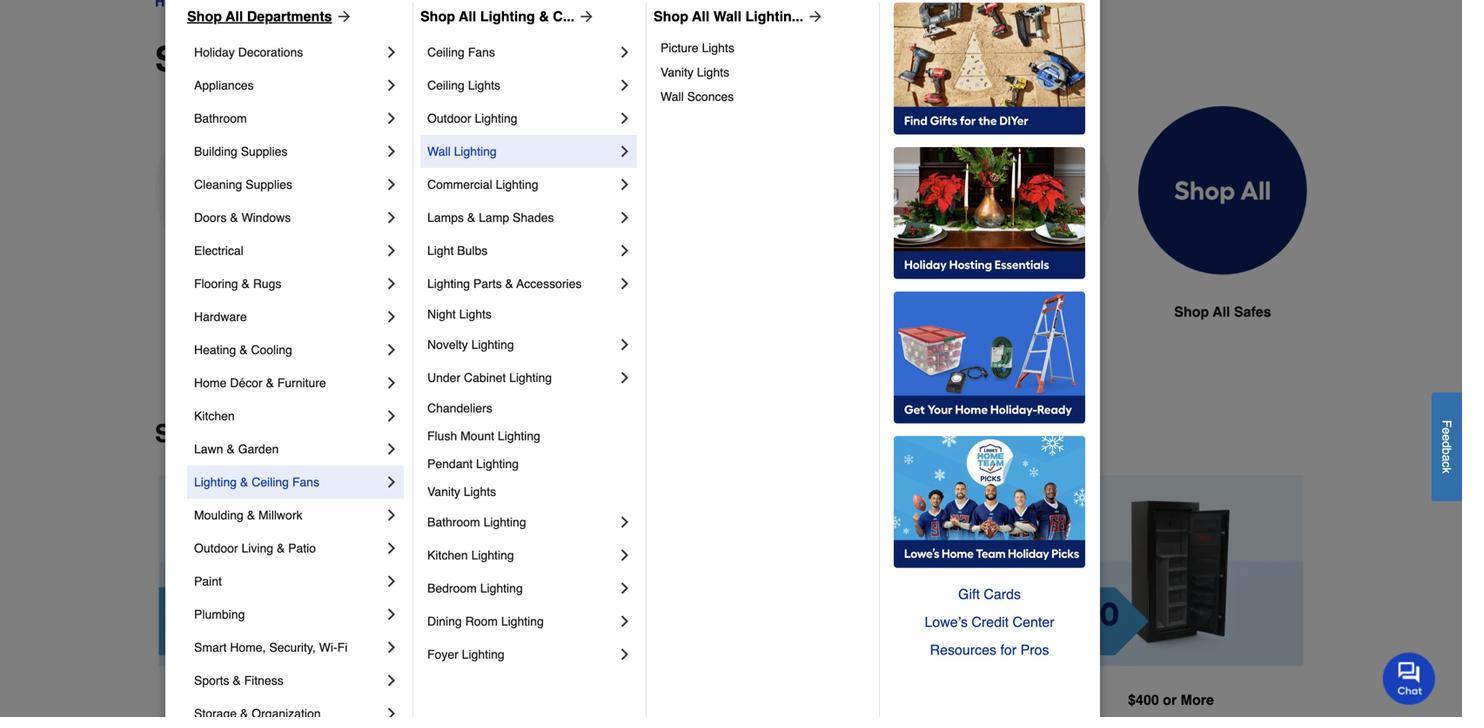 Task type: describe. For each thing, give the bounding box(es) containing it.
cleaning
[[194, 178, 242, 192]]

wall sconces
[[661, 90, 734, 104]]

chevron right image for commercial lighting
[[616, 176, 634, 193]]

accessories
[[517, 277, 582, 291]]

chevron right image for holiday decorations
[[383, 44, 400, 61]]

shop all departments link
[[187, 6, 353, 27]]

lighting up moulding
[[194, 475, 237, 489]]

lighting up under cabinet lighting
[[471, 338, 514, 352]]

lighting down 'bathroom lighting'
[[471, 548, 514, 562]]

chevron right image for ceiling fans
[[616, 44, 634, 61]]

lawn
[[194, 442, 223, 456]]

lowe's credit center
[[925, 614, 1055, 630]]

flooring
[[194, 277, 238, 291]]

heating & cooling
[[194, 343, 292, 357]]

ceiling for ceiling fans
[[427, 45, 465, 59]]

cabinet
[[464, 371, 506, 385]]

gun safes
[[402, 304, 471, 320]]

vanity lights for the vanity lights link to the top
[[661, 65, 730, 79]]

novelty lighting
[[427, 338, 514, 352]]

supplies for building supplies
[[241, 145, 288, 158]]

hardware link
[[194, 300, 383, 333]]

home for home décor & furniture
[[194, 376, 227, 390]]

pendant
[[427, 457, 473, 471]]

f e e d b a c k
[[1440, 420, 1454, 474]]

lowe's
[[925, 614, 968, 630]]

gift cards
[[958, 586, 1021, 602]]

holiday
[[194, 45, 235, 59]]

all for safes
[[1213, 304, 1231, 320]]

shop for shop all lighting & c...
[[420, 8, 455, 24]]

holiday hosting essentials. image
[[894, 147, 1086, 279]]

moulding & millwork link
[[194, 499, 383, 532]]

$400 or more
[[1128, 692, 1214, 708]]

shop all safes link
[[1139, 106, 1308, 364]]

under
[[427, 371, 461, 385]]

holiday decorations link
[[194, 36, 383, 69]]

appliances
[[194, 78, 254, 92]]

plumbing
[[194, 608, 245, 622]]

d
[[1440, 441, 1454, 448]]

flush mount lighting
[[427, 429, 541, 443]]

shop all lighting & c... link
[[420, 6, 596, 27]]

lighting down room
[[462, 648, 505, 662]]

bedroom lighting link
[[427, 572, 616, 605]]

ceiling lights link
[[427, 69, 616, 102]]

chevron right image for bathroom lighting
[[616, 514, 634, 531]]

chevron right image for lamps & lamp shades
[[616, 209, 634, 226]]

chevron right image for lawn & garden
[[383, 440, 400, 458]]

lighting down flush mount lighting
[[476, 457, 519, 471]]

chevron right image for cleaning supplies
[[383, 176, 400, 193]]

arrow right image
[[332, 8, 353, 25]]

$400
[[886, 692, 917, 709]]

room
[[465, 615, 498, 629]]

building
[[194, 145, 238, 158]]

outdoor for outdoor living & patio
[[194, 541, 238, 555]]

& left patio
[[277, 541, 285, 555]]

$200 to $400. image
[[745, 476, 1011, 667]]

–
[[874, 692, 882, 709]]

gift
[[958, 586, 980, 602]]

paint link
[[194, 565, 383, 598]]

shop all. image
[[1139, 106, 1308, 276]]

commercial lighting link
[[427, 168, 616, 201]]

fireproof safes
[[188, 304, 290, 320]]

holiday decorations
[[194, 45, 303, 59]]

ceiling lights
[[427, 78, 501, 92]]

by
[[294, 420, 323, 448]]

security,
[[269, 641, 316, 655]]

& right décor
[[266, 376, 274, 390]]

bulbs
[[457, 244, 488, 258]]

electrical link
[[194, 234, 383, 267]]

foyer
[[427, 648, 459, 662]]

living
[[242, 541, 273, 555]]

credit
[[972, 614, 1009, 630]]

décor
[[230, 376, 263, 390]]

lights for picture lights link
[[702, 41, 735, 55]]

lowe's home team holiday picks. image
[[894, 436, 1086, 568]]

chevron right image for bedroom lighting
[[616, 580, 634, 597]]

shop for shop all wall lightin...
[[654, 8, 689, 24]]

2 vertical spatial ceiling
[[252, 475, 289, 489]]

outdoor living & patio
[[194, 541, 316, 555]]

home safes link
[[548, 106, 717, 364]]

c
[[1440, 461, 1454, 468]]

cooling
[[251, 343, 292, 357]]

chevron right image for moulding & millwork
[[383, 507, 400, 524]]

lamps & lamp shades
[[427, 211, 554, 225]]

& right doors
[[230, 211, 238, 225]]

shop all departments
[[187, 8, 332, 24]]

chat invite button image
[[1383, 652, 1436, 705]]

all for lighting
[[459, 8, 476, 24]]

lighting up foyer lighting link
[[501, 615, 544, 629]]

under cabinet lighting
[[427, 371, 552, 385]]

lighting up "pendant lighting" link
[[498, 429, 541, 443]]

chevron right image for doors & windows
[[383, 209, 400, 226]]

lights for night lights link
[[459, 307, 492, 321]]

appliances link
[[194, 69, 383, 102]]

foyer lighting link
[[427, 638, 616, 671]]

light bulbs
[[427, 244, 488, 258]]

file safes link
[[942, 106, 1111, 364]]

lighting up dining room lighting
[[480, 582, 523, 595]]

home décor & furniture
[[194, 376, 326, 390]]

safes for gun safes
[[433, 304, 471, 320]]

cleaning supplies link
[[194, 168, 383, 201]]

sports & fitness
[[194, 674, 284, 688]]

safes for fireproof safes
[[253, 304, 290, 320]]

& left cooling
[[240, 343, 248, 357]]

sports & fitness link
[[194, 664, 383, 697]]

chevron right image for wall lighting
[[616, 143, 634, 160]]

$200
[[839, 692, 870, 709]]

lamp
[[479, 211, 509, 225]]

chevron right image for novelty lighting
[[616, 336, 634, 353]]

wall lighting link
[[427, 135, 616, 168]]

ceiling for ceiling lights
[[427, 78, 465, 92]]

resources for pros
[[930, 642, 1049, 658]]

novelty
[[427, 338, 468, 352]]

dining room lighting link
[[427, 605, 616, 638]]

chevron right image for paint
[[383, 573, 400, 590]]

heating
[[194, 343, 236, 357]]

chevron right image for under cabinet lighting
[[616, 369, 634, 387]]

lights for the vanity lights link to the left
[[464, 485, 496, 499]]

novelty lighting link
[[427, 328, 616, 361]]

lighting down ceiling lights link
[[475, 111, 518, 125]]

chevron right image for lighting & ceiling fans
[[383, 474, 400, 491]]

night lights
[[427, 307, 492, 321]]

$400 or
[[1128, 692, 1177, 708]]

k
[[1440, 468, 1454, 474]]

vanity for the vanity lights link to the top
[[661, 65, 694, 79]]

arrow right image for shop all wall lightin...
[[804, 8, 825, 25]]

safes for file safes
[[1022, 304, 1059, 320]]

kitchen lighting link
[[427, 539, 616, 572]]

picture
[[661, 41, 699, 55]]

moulding & millwork
[[194, 508, 302, 522]]

shop for shop all departments
[[187, 8, 222, 24]]

gift cards link
[[894, 581, 1086, 609]]

chevron right image for bathroom
[[383, 110, 400, 127]]

chevron right image for sports & fitness
[[383, 672, 400, 689]]

chevron right image for smart home, security, wi-fi
[[383, 639, 400, 656]]

lighting parts & accessories link
[[427, 267, 616, 300]]



Task type: vqa. For each thing, say whether or not it's contained in the screenshot.
arrow right image
yes



Task type: locate. For each thing, give the bounding box(es) containing it.
outdoor up wall lighting
[[427, 111, 471, 125]]

lighting up gun safes at the left of page
[[427, 277, 470, 291]]

outdoor lighting
[[427, 111, 518, 125]]

1 horizontal spatial bathroom
[[427, 515, 480, 529]]

vanity lights link down lightin...
[[661, 60, 867, 84]]

shades
[[513, 211, 554, 225]]

vanity down pendant at the left of page
[[427, 485, 460, 499]]

a black honeywell chest safe with the top open. image
[[745, 106, 914, 275]]

home for home safes
[[593, 304, 632, 320]]

2 e from the top
[[1440, 434, 1454, 441]]

wall inside 'link'
[[427, 145, 451, 158]]

lights for ceiling lights link
[[468, 78, 501, 92]]

bathroom for bathroom lighting
[[427, 515, 480, 529]]

& left 'lamp'
[[467, 211, 476, 225]]

vanity lights up wall sconces
[[661, 65, 730, 79]]

1 horizontal spatial shop
[[420, 8, 455, 24]]

lights up novelty lighting
[[459, 307, 492, 321]]

arrow right image up picture lights link
[[804, 8, 825, 25]]

lawn & garden link
[[194, 433, 383, 466]]

chevron right image for kitchen
[[383, 407, 400, 425]]

decorations
[[238, 45, 303, 59]]

1 vertical spatial wall
[[661, 90, 684, 104]]

shop up picture on the left top of page
[[654, 8, 689, 24]]

safes inside fireproof safes link
[[253, 304, 290, 320]]

rugs
[[253, 277, 282, 291]]

bathroom
[[194, 111, 247, 125], [427, 515, 480, 529]]

shop all wall lightin...
[[654, 8, 804, 24]]

fireproof safes link
[[155, 106, 324, 364]]

chevron right image for heating & cooling
[[383, 341, 400, 359]]

or
[[280, 692, 294, 708]]

lights down the pendant lighting
[[464, 485, 496, 499]]

0 horizontal spatial outdoor
[[194, 541, 238, 555]]

lights for the vanity lights link to the top
[[697, 65, 730, 79]]

garden
[[238, 442, 279, 456]]

2 arrow right image from the left
[[804, 8, 825, 25]]

lawn & garden
[[194, 442, 279, 456]]

safes inside file safes 'link'
[[1022, 304, 1059, 320]]

kitchen up lawn
[[194, 409, 235, 423]]

1 vertical spatial vanity lights link
[[427, 478, 634, 506]]

safes for home safes
[[636, 304, 673, 320]]

under cabinet lighting link
[[427, 361, 616, 394]]

kitchen for kitchen
[[194, 409, 235, 423]]

shop for shop safes by price
[[155, 420, 216, 448]]

light
[[427, 244, 454, 258]]

chevron right image for lighting parts & accessories
[[616, 275, 634, 293]]

vanity down picture on the left top of page
[[661, 65, 694, 79]]

& left c...
[[539, 8, 549, 24]]

ceiling up millwork
[[252, 475, 289, 489]]

1 vertical spatial shop
[[155, 420, 216, 448]]

0 horizontal spatial shop
[[187, 8, 222, 24]]

0 vertical spatial ceiling
[[427, 45, 465, 59]]

doors & windows
[[194, 211, 291, 225]]

chevron right image for ceiling lights
[[616, 77, 634, 94]]

0 horizontal spatial arrow right image
[[575, 8, 596, 25]]

vanity lights link down flush mount lighting link
[[427, 478, 634, 506]]

0 vertical spatial shop
[[1175, 304, 1209, 320]]

0 horizontal spatial home
[[194, 376, 227, 390]]

outdoor for outdoor lighting
[[427, 111, 471, 125]]

lights down shop all wall lightin...
[[702, 41, 735, 55]]

1 horizontal spatial arrow right image
[[804, 8, 825, 25]]

1 vertical spatial vanity
[[427, 485, 460, 499]]

supplies up cleaning supplies
[[241, 145, 288, 158]]

0 horizontal spatial kitchen
[[194, 409, 235, 423]]

fans down lawn & garden 'link'
[[292, 475, 319, 489]]

shop up ceiling fans
[[420, 8, 455, 24]]

ceiling up ceiling lights
[[427, 45, 465, 59]]

gun
[[402, 304, 430, 320]]

supplies up windows
[[246, 178, 292, 192]]

wi-
[[319, 641, 337, 655]]

sports
[[194, 674, 229, 688]]

safes inside gun safes link
[[433, 304, 471, 320]]

wall left sconces
[[661, 90, 684, 104]]

hardware
[[194, 310, 247, 324]]

shop
[[187, 8, 222, 24], [420, 8, 455, 24], [654, 8, 689, 24]]

$400 or more. image
[[1039, 476, 1304, 667]]

price
[[330, 420, 389, 448]]

dining
[[427, 615, 462, 629]]

kitchen
[[194, 409, 235, 423], [427, 548, 468, 562]]

1 vertical spatial ceiling
[[427, 78, 465, 92]]

chandeliers
[[427, 401, 492, 415]]

kitchen for kitchen lighting
[[427, 548, 468, 562]]

wall for lighting
[[427, 145, 451, 158]]

patio
[[288, 541, 316, 555]]

c...
[[553, 8, 575, 24]]

1 vertical spatial vanity lights
[[427, 485, 496, 499]]

2 shop from the left
[[420, 8, 455, 24]]

chevron right image for hardware
[[383, 308, 400, 326]]

1 horizontal spatial shop
[[1175, 304, 1209, 320]]

lights
[[702, 41, 735, 55], [697, 65, 730, 79], [468, 78, 501, 92], [459, 307, 492, 321], [464, 485, 496, 499]]

chevron right image for building supplies
[[383, 143, 400, 160]]

2 horizontal spatial shop
[[654, 8, 689, 24]]

& right lawn
[[227, 442, 235, 456]]

lighting inside "link"
[[496, 178, 539, 192]]

electrical
[[194, 244, 244, 258]]

chevron right image for outdoor living & patio
[[383, 540, 400, 557]]

outdoor lighting link
[[427, 102, 616, 135]]

shop up holiday
[[187, 8, 222, 24]]

commercial lighting
[[427, 178, 539, 192]]

$99
[[253, 692, 276, 708]]

lowe's credit center link
[[894, 609, 1086, 636]]

& up the moulding & millwork
[[240, 475, 248, 489]]

bathroom up kitchen lighting
[[427, 515, 480, 529]]

1 vertical spatial home
[[194, 376, 227, 390]]

arrow right image for shop all lighting & c...
[[575, 8, 596, 25]]

kitchen link
[[194, 400, 383, 433]]

vanity
[[661, 65, 694, 79], [427, 485, 460, 499]]

lighting up ceiling fans "link"
[[480, 8, 535, 24]]

flooring & rugs link
[[194, 267, 383, 300]]

safes inside shop all safes link
[[1234, 304, 1272, 320]]

home décor & furniture link
[[194, 366, 383, 400]]

1 vertical spatial fans
[[292, 475, 319, 489]]

pendant lighting
[[427, 457, 519, 471]]

chevron right image for dining room lighting
[[616, 613, 634, 630]]

1 shop from the left
[[187, 8, 222, 24]]

safes for shop safes by price
[[223, 420, 288, 448]]

chevron right image for appliances
[[383, 77, 400, 94]]

supplies for cleaning supplies
[[246, 178, 292, 192]]

wall up picture lights
[[714, 8, 742, 24]]

lighting down wall lighting 'link'
[[496, 178, 539, 192]]

1 horizontal spatial outdoor
[[427, 111, 471, 125]]

flush mount lighting link
[[427, 422, 634, 450]]

a black sentrysafe file safe with a key in the lock and the lid ajar. image
[[942, 106, 1111, 274]]

2 vertical spatial wall
[[427, 145, 451, 158]]

& right parts
[[505, 277, 513, 291]]

0 horizontal spatial vanity lights link
[[427, 478, 634, 506]]

safes inside home safes link
[[636, 304, 673, 320]]

light bulbs link
[[427, 234, 616, 267]]

1 horizontal spatial kitchen
[[427, 548, 468, 562]]

all for departments
[[226, 8, 243, 24]]

lights up outdoor lighting
[[468, 78, 501, 92]]

& right sports
[[233, 674, 241, 688]]

wall sconces link
[[661, 84, 867, 109]]

0 vertical spatial kitchen
[[194, 409, 235, 423]]

chevron right image for flooring & rugs
[[383, 275, 400, 293]]

0 vertical spatial supplies
[[241, 145, 288, 158]]

0 vertical spatial home
[[593, 304, 632, 320]]

lighting up chandeliers link
[[509, 371, 552, 385]]

3 shop from the left
[[654, 8, 689, 24]]

lighting up kitchen lighting link at the bottom left
[[484, 515, 526, 529]]

0 vertical spatial bathroom
[[194, 111, 247, 125]]

file
[[994, 304, 1018, 320]]

0 horizontal spatial bathroom
[[194, 111, 247, 125]]

a black sentrysafe fireproof safe. image
[[155, 106, 324, 274]]

lighting & ceiling fans link
[[194, 466, 383, 499]]

outdoor living & patio link
[[194, 532, 383, 565]]

1 horizontal spatial vanity lights link
[[661, 60, 867, 84]]

chevron right image
[[383, 77, 400, 94], [383, 110, 400, 127], [616, 110, 634, 127], [383, 143, 400, 160], [383, 176, 400, 193], [383, 209, 400, 226], [616, 209, 634, 226], [383, 275, 400, 293], [616, 275, 634, 293], [383, 308, 400, 326], [616, 369, 634, 387], [383, 374, 400, 392], [383, 440, 400, 458], [383, 507, 400, 524], [616, 547, 634, 564], [616, 580, 634, 597], [616, 613, 634, 630], [383, 639, 400, 656], [383, 705, 400, 717]]

picture lights
[[661, 41, 735, 55]]

ceiling inside "link"
[[427, 45, 465, 59]]

kitchen up bedroom
[[427, 548, 468, 562]]

0 vertical spatial fans
[[468, 45, 495, 59]]

mount
[[461, 429, 494, 443]]

0 vertical spatial vanity lights
[[661, 65, 730, 79]]

resources for pros link
[[894, 636, 1086, 664]]

1 horizontal spatial wall
[[661, 90, 684, 104]]

bathroom for bathroom
[[194, 111, 247, 125]]

night
[[427, 307, 456, 321]]

more
[[1181, 692, 1214, 708]]

1 horizontal spatial fans
[[468, 45, 495, 59]]

1 vertical spatial outdoor
[[194, 541, 238, 555]]

chandeliers link
[[427, 394, 634, 422]]

fireproof
[[188, 304, 249, 320]]

1 vertical spatial supplies
[[246, 178, 292, 192]]

wall
[[714, 8, 742, 24], [661, 90, 684, 104], [427, 145, 451, 158]]

shop for shop all safes
[[1175, 304, 1209, 320]]

chevron right image
[[383, 44, 400, 61], [616, 44, 634, 61], [616, 77, 634, 94], [616, 143, 634, 160], [616, 176, 634, 193], [383, 242, 400, 259], [616, 242, 634, 259], [616, 336, 634, 353], [383, 341, 400, 359], [383, 407, 400, 425], [383, 474, 400, 491], [616, 514, 634, 531], [383, 540, 400, 557], [383, 573, 400, 590], [383, 606, 400, 623], [616, 646, 634, 663], [383, 672, 400, 689]]

smart
[[194, 641, 227, 655]]

moulding
[[194, 508, 244, 522]]

bedroom lighting
[[427, 582, 523, 595]]

0 vertical spatial wall
[[714, 8, 742, 24]]

e up b
[[1440, 434, 1454, 441]]

lighting down outdoor lighting
[[454, 145, 497, 158]]

0 horizontal spatial vanity lights
[[427, 485, 496, 499]]

1 vertical spatial bathroom
[[427, 515, 480, 529]]

0 horizontal spatial wall
[[427, 145, 451, 158]]

arrow right image inside shop all wall lightin... link
[[804, 8, 825, 25]]

1 e from the top
[[1440, 428, 1454, 434]]

& left rugs
[[242, 277, 250, 291]]

vanity lights for the vanity lights link to the left
[[427, 485, 496, 499]]

wall up commercial
[[427, 145, 451, 158]]

paint
[[194, 575, 222, 588]]

fans inside "link"
[[468, 45, 495, 59]]

0 vertical spatial vanity lights link
[[661, 60, 867, 84]]

outdoor down moulding
[[194, 541, 238, 555]]

fans up ceiling lights
[[468, 45, 495, 59]]

building supplies
[[194, 145, 288, 158]]

f e e d b a c k button
[[1432, 392, 1463, 501]]

lights up sconces
[[697, 65, 730, 79]]

bathroom link
[[194, 102, 383, 135]]

commercial
[[427, 178, 492, 192]]

gun safes link
[[352, 106, 521, 364]]

a black sentrysafe home safe with the door ajar. image
[[548, 106, 717, 274]]

1 vertical spatial kitchen
[[427, 548, 468, 562]]

0 horizontal spatial fans
[[292, 475, 319, 489]]

find gifts for the diyer. image
[[894, 3, 1086, 135]]

1 arrow right image from the left
[[575, 8, 596, 25]]

wall lighting
[[427, 145, 497, 158]]

$99 or less. image
[[158, 476, 424, 667]]

shop all wall lightin... link
[[654, 6, 825, 27]]

fitness
[[244, 674, 284, 688]]

a tall black sports afield gun safe. image
[[352, 106, 521, 275]]

chevron right image for kitchen lighting
[[616, 547, 634, 564]]

e up d
[[1440, 428, 1454, 434]]

get your home holiday-ready. image
[[894, 292, 1086, 424]]

chevron right image for home décor & furniture
[[383, 374, 400, 392]]

1 horizontal spatial vanity
[[661, 65, 694, 79]]

chevron right image for outdoor lighting
[[616, 110, 634, 127]]

$100 to $200. image
[[452, 476, 717, 667]]

vanity lights down the pendant lighting
[[427, 485, 496, 499]]

vanity for the vanity lights link to the left
[[427, 485, 460, 499]]

shop all safes
[[1175, 304, 1272, 320]]

chevron right image for foyer lighting
[[616, 646, 634, 663]]

a
[[1440, 455, 1454, 461]]

lamps
[[427, 211, 464, 225]]

0 horizontal spatial shop
[[155, 420, 216, 448]]

0 horizontal spatial vanity
[[427, 485, 460, 499]]

e
[[1440, 428, 1454, 434], [1440, 434, 1454, 441]]

arrow right image inside shop all lighting & c... link
[[575, 8, 596, 25]]

ceiling down ceiling fans
[[427, 78, 465, 92]]

chevron right image for plumbing
[[383, 606, 400, 623]]

1 horizontal spatial vanity lights
[[661, 65, 730, 79]]

doors & windows link
[[194, 201, 383, 234]]

0 vertical spatial outdoor
[[427, 111, 471, 125]]

lightin...
[[746, 8, 804, 24]]

all for wall
[[692, 8, 710, 24]]

arrow right image
[[575, 8, 596, 25], [804, 8, 825, 25]]

chevron right image for light bulbs
[[616, 242, 634, 259]]

& left millwork
[[247, 508, 255, 522]]

doors
[[194, 211, 227, 225]]

bathroom down appliances
[[194, 111, 247, 125]]

shop safes by price
[[155, 420, 389, 448]]

wall for sconces
[[661, 90, 684, 104]]

0 vertical spatial vanity
[[661, 65, 694, 79]]

2 horizontal spatial wall
[[714, 8, 742, 24]]

chevron right image for electrical
[[383, 242, 400, 259]]

arrow right image up ceiling fans "link"
[[575, 8, 596, 25]]

1 horizontal spatial home
[[593, 304, 632, 320]]

cards
[[984, 586, 1021, 602]]



